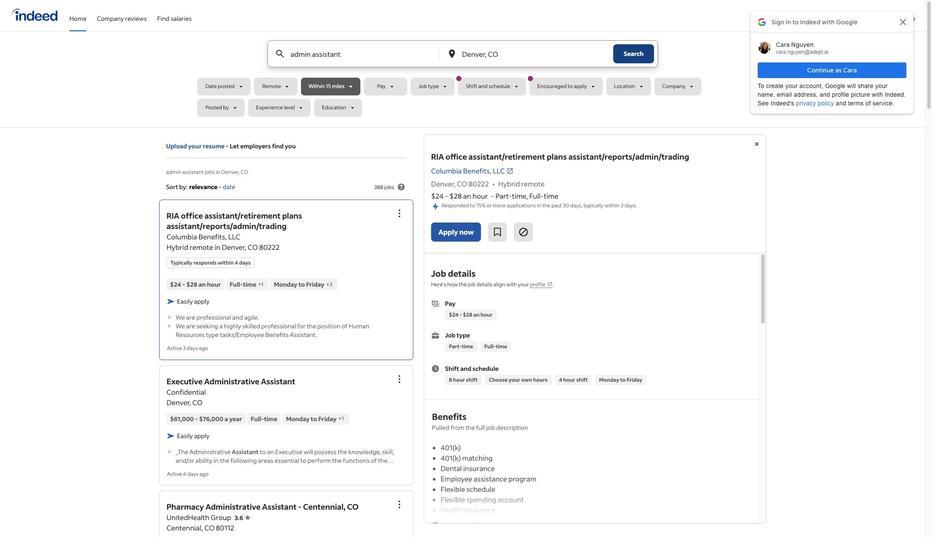 Task type: describe. For each thing, give the bounding box(es) containing it.
not interested image
[[519, 227, 529, 237]]

save this job image
[[493, 227, 503, 237]]

columbia benefits, llc (opens in a new tab) image
[[507, 167, 514, 174]]

Edit location text field
[[461, 41, 596, 67]]

3.6 out of five stars rating image
[[235, 514, 250, 522]]



Task type: locate. For each thing, give the bounding box(es) containing it.
None search field
[[198, 40, 728, 120]]

close job details image
[[752, 139, 762, 149]]

job actions for ria office assistant/retirement plans assistant/reports/admin/trading is collapsed image
[[394, 208, 405, 219]]

help icon image
[[396, 182, 407, 192]]

job preferences (opens in a new window) image
[[548, 282, 553, 287]]

search: Job title, keywords, or company text field
[[289, 41, 425, 67]]

job actions for executive administrative assistant is collapsed image
[[394, 374, 405, 384]]

job actions for pharmacy administrative assistant - centennial, co is collapsed image
[[394, 499, 405, 510]]



Task type: vqa. For each thing, say whether or not it's contained in the screenshot.
Job actions for Physical Therapy Aide is collapsed IMAGE
no



